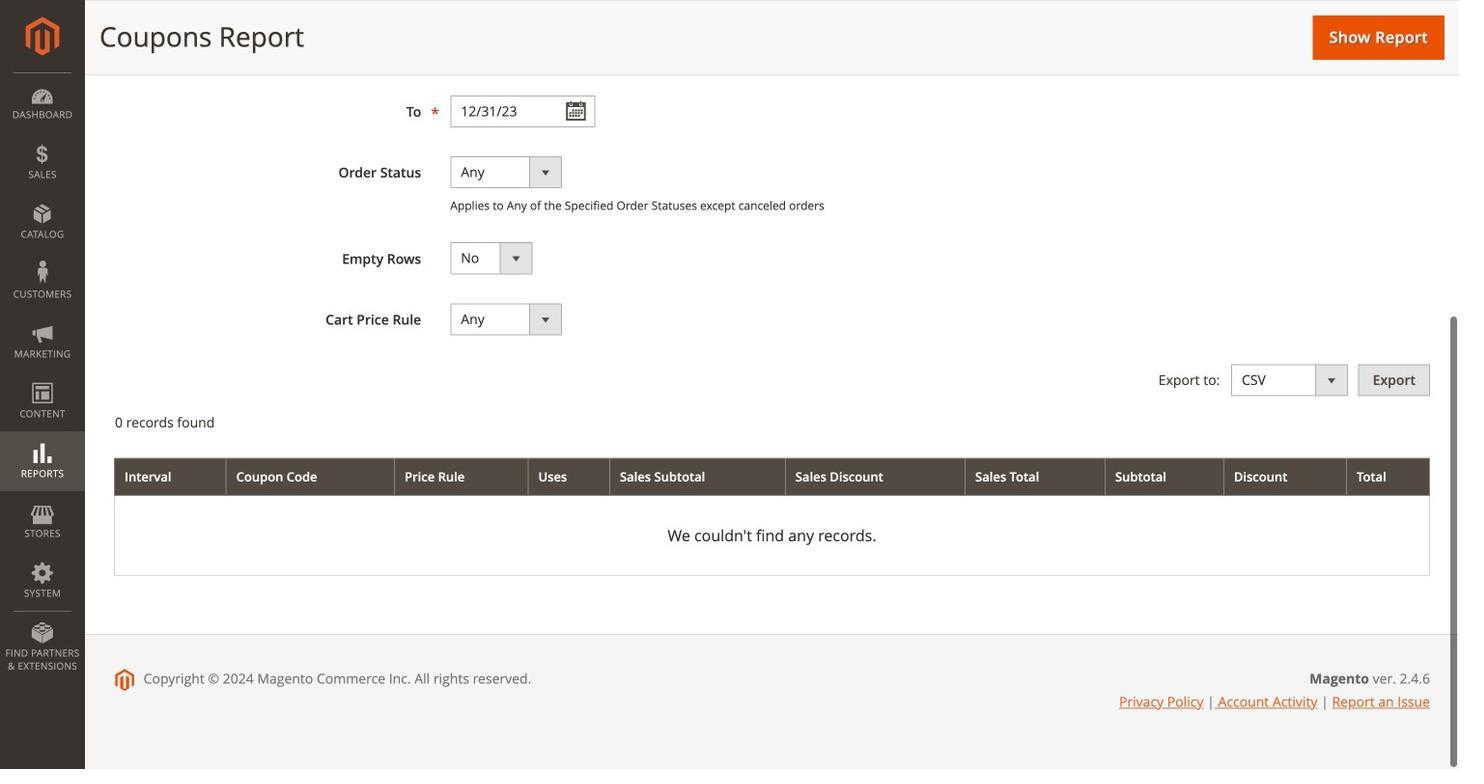 Task type: vqa. For each thing, say whether or not it's contained in the screenshot.
To Text Box
no



Task type: locate. For each thing, give the bounding box(es) containing it.
menu bar
[[0, 72, 85, 683]]

magento admin panel image
[[26, 16, 59, 56]]

None text field
[[450, 35, 595, 66]]

None text field
[[450, 95, 595, 127]]



